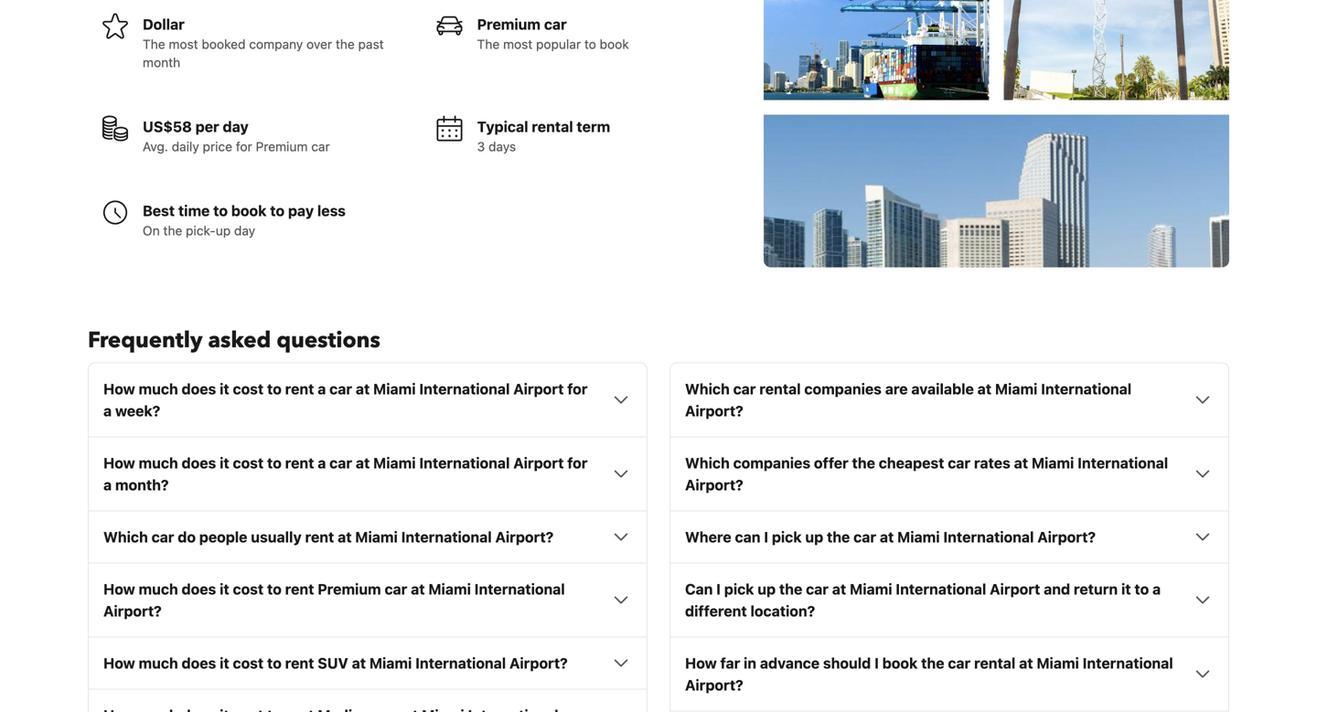 Task type: locate. For each thing, give the bounding box(es) containing it.
which car rental companies are available at miami international airport?
[[686, 381, 1132, 420]]

1 vertical spatial rental
[[760, 381, 801, 398]]

much for how much does it cost to rent suv at miami international airport?
[[139, 655, 178, 673]]

it for how much does it cost to rent suv at miami international airport?
[[220, 655, 229, 673]]

miami inside how much does it cost to rent suv at miami international airport? dropdown button
[[370, 655, 412, 673]]

2 vertical spatial book
[[883, 655, 918, 673]]

1 horizontal spatial book
[[600, 36, 630, 52]]

miami inside where can i pick up the car at miami international airport? dropdown button
[[898, 529, 941, 546]]

1 vertical spatial for
[[568, 381, 588, 398]]

days
[[489, 139, 516, 154]]

miami inside how much does it cost to rent a car at miami international airport for a week?
[[374, 381, 416, 398]]

3 much from the top
[[139, 581, 178, 598]]

rent
[[285, 381, 314, 398], [285, 455, 314, 472], [305, 529, 334, 546], [285, 581, 314, 598], [285, 655, 314, 673]]

are
[[886, 381, 909, 398]]

district of miami where our customers prefer to stay. image
[[1005, 0, 1230, 100]]

which for which car do people usually rent at miami international airport?
[[103, 529, 148, 546]]

how far in advance should i book the car rental at miami international airport?
[[686, 655, 1174, 694]]

1 horizontal spatial rental
[[760, 381, 801, 398]]

rent inside how much does it cost to rent a car at miami international airport for a week?
[[285, 381, 314, 398]]

it inside how much does it cost to rent a car at miami international airport for a week?
[[220, 381, 229, 398]]

1 the from the left
[[143, 36, 165, 52]]

0 horizontal spatial rental
[[532, 118, 574, 135]]

month
[[143, 55, 180, 70]]

i right can
[[764, 529, 769, 546]]

how for how much does it cost to rent a car at miami international airport for a week?
[[103, 381, 135, 398]]

airport? inside how far in advance should i book the car rental at miami international airport?
[[686, 677, 744, 694]]

0 vertical spatial pick
[[772, 529, 802, 546]]

premium up the most popular to book
[[477, 15, 541, 33]]

does inside how much does it cost to rent a car at miami international airport for a month?
[[182, 455, 216, 472]]

at
[[356, 381, 370, 398], [978, 381, 992, 398], [356, 455, 370, 472], [1015, 455, 1029, 472], [338, 529, 352, 546], [880, 529, 894, 546], [411, 581, 425, 598], [833, 581, 847, 598], [352, 655, 366, 673], [1020, 655, 1034, 673]]

1 horizontal spatial i
[[764, 529, 769, 546]]

it inside how much does it cost to rent suv at miami international airport? dropdown button
[[220, 655, 229, 673]]

1 most from the left
[[169, 36, 198, 52]]

day down best time to book to pay less
[[234, 223, 256, 238]]

which companies offer the cheapest car rates at miami international airport?
[[686, 455, 1169, 494]]

typical rental term
[[477, 118, 611, 135]]

dollar
[[143, 15, 185, 33]]

1 horizontal spatial the
[[477, 36, 500, 52]]

does
[[182, 381, 216, 398], [182, 455, 216, 472], [182, 581, 216, 598], [182, 655, 216, 673]]

day
[[223, 118, 249, 135], [234, 223, 256, 238]]

most down dollar
[[169, 36, 198, 52]]

avg. daily price for premium car
[[143, 139, 330, 154]]

book
[[600, 36, 630, 52], [231, 202, 267, 219], [883, 655, 918, 673]]

a right return on the bottom right
[[1153, 581, 1162, 598]]

the up month
[[143, 36, 165, 52]]

1 horizontal spatial pick
[[772, 529, 802, 546]]

1 cost from the top
[[233, 381, 264, 398]]

the inside can i pick up the car at miami international airport and return it to a different location?
[[780, 581, 803, 598]]

2 vertical spatial airport
[[990, 581, 1041, 598]]

2 does from the top
[[182, 455, 216, 472]]

0 vertical spatial for
[[236, 139, 252, 154]]

different
[[686, 603, 748, 620]]

cost inside how much does it cost to rent a car at miami international airport for a month?
[[233, 455, 264, 472]]

the for premium car
[[477, 36, 500, 52]]

airport? inside how much does it cost to rent suv at miami international airport? dropdown button
[[510, 655, 568, 673]]

2 horizontal spatial book
[[883, 655, 918, 673]]

car inside dropdown button
[[854, 529, 877, 546]]

i inside can i pick up the car at miami international airport and return it to a different location?
[[717, 581, 721, 598]]

2 horizontal spatial rental
[[975, 655, 1016, 673]]

does for how much does it cost to rent premium car at miami international airport?
[[182, 581, 216, 598]]

the
[[336, 36, 355, 52], [163, 223, 182, 238], [853, 455, 876, 472], [827, 529, 851, 546], [780, 581, 803, 598], [922, 655, 945, 673]]

cost up people
[[233, 455, 264, 472]]

car inside can i pick up the car at miami international airport and return it to a different location?
[[806, 581, 829, 598]]

book inside how far in advance should i book the car rental at miami international airport?
[[883, 655, 918, 673]]

miami inside how much does it cost to rent a car at miami international airport for a month?
[[374, 455, 416, 472]]

how
[[103, 381, 135, 398], [103, 455, 135, 472], [103, 581, 135, 598], [103, 655, 135, 673], [686, 655, 717, 673]]

companies left offer
[[734, 455, 811, 472]]

3 does from the top
[[182, 581, 216, 598]]

us$58 per day
[[143, 118, 249, 135]]

time
[[178, 202, 210, 219]]

4 much from the top
[[139, 655, 178, 673]]

on
[[143, 223, 160, 238]]

2 vertical spatial i
[[875, 655, 879, 673]]

much inside how much does it cost to rent a car at miami international airport for a week?
[[139, 381, 178, 398]]

at inside which companies offer the cheapest car rates at miami international airport?
[[1015, 455, 1029, 472]]

the left past
[[336, 36, 355, 52]]

premium right price
[[256, 139, 308, 154]]

0 horizontal spatial most
[[169, 36, 198, 52]]

airport? inside where can i pick up the car at miami international airport? dropdown button
[[1038, 529, 1097, 546]]

the inside 'the most booked company over the past month'
[[143, 36, 165, 52]]

1 horizontal spatial most
[[503, 36, 533, 52]]

to left "suv"
[[267, 655, 282, 673]]

the right offer
[[853, 455, 876, 472]]

how much does it cost to rent a car at miami international airport for a month?
[[103, 455, 588, 494]]

how inside how far in advance should i book the car rental at miami international airport?
[[686, 655, 717, 673]]

much for how much does it cost to rent a car at miami international airport for a month?
[[139, 455, 178, 472]]

airport inside how much does it cost to rent a car at miami international airport for a month?
[[514, 455, 564, 472]]

2 vertical spatial up
[[758, 581, 776, 598]]

2 vertical spatial for
[[568, 455, 588, 472]]

cost inside the how much does it cost to rent premium car at miami international airport?
[[233, 581, 264, 598]]

1 horizontal spatial premium
[[318, 581, 381, 598]]

people
[[199, 529, 248, 546]]

up for the
[[758, 581, 776, 598]]

1 vertical spatial pick
[[725, 581, 755, 598]]

rent inside the how much does it cost to rent premium car at miami international airport?
[[285, 581, 314, 598]]

airport inside how much does it cost to rent a car at miami international airport for a week?
[[514, 381, 564, 398]]

which inside which companies offer the cheapest car rates at miami international airport?
[[686, 455, 730, 472]]

rent down questions
[[285, 381, 314, 398]]

up down best time to book to pay less
[[216, 223, 231, 238]]

can i pick up the car at miami international airport and return it to a different location?
[[686, 581, 1162, 620]]

a for week?
[[103, 403, 112, 420]]

up for day
[[216, 223, 231, 238]]

pay
[[288, 202, 314, 219]]

the inside dropdown button
[[827, 529, 851, 546]]

1 vertical spatial airport
[[514, 455, 564, 472]]

up
[[216, 223, 231, 238], [806, 529, 824, 546], [758, 581, 776, 598]]

cost
[[233, 381, 264, 398], [233, 455, 264, 472], [233, 581, 264, 598], [233, 655, 264, 673]]

day up avg. daily price for premium car
[[223, 118, 249, 135]]

cost down people
[[233, 581, 264, 598]]

1 vertical spatial premium
[[256, 139, 308, 154]]

booked
[[202, 36, 246, 52]]

2 horizontal spatial i
[[875, 655, 879, 673]]

does inside how much does it cost to rent a car at miami international airport for a week?
[[182, 381, 216, 398]]

premium
[[477, 15, 541, 33], [256, 139, 308, 154], [318, 581, 381, 598]]

1 vertical spatial book
[[231, 202, 267, 219]]

rates
[[975, 455, 1011, 472]]

0 vertical spatial airport
[[514, 381, 564, 398]]

price
[[203, 139, 233, 154]]

a
[[318, 381, 326, 398], [103, 403, 112, 420], [318, 455, 326, 472], [103, 477, 112, 494], [1153, 581, 1162, 598]]

rent down usually
[[285, 581, 314, 598]]

the down offer
[[827, 529, 851, 546]]

up right can
[[806, 529, 824, 546]]

to inside the how much does it cost to rent premium car at miami international airport?
[[267, 581, 282, 598]]

the inside 'the most booked company over the past month'
[[336, 36, 355, 52]]

to right return on the bottom right
[[1135, 581, 1150, 598]]

2 most from the left
[[503, 36, 533, 52]]

miami inside which car rental companies are available at miami international airport?
[[996, 381, 1038, 398]]

available
[[912, 381, 975, 398]]

2 vertical spatial which
[[103, 529, 148, 546]]

book left pay
[[231, 202, 267, 219]]

airport inside can i pick up the car at miami international airport and return it to a different location?
[[990, 581, 1041, 598]]

miami inside the how much does it cost to rent premium car at miami international airport?
[[429, 581, 471, 598]]

much inside how much does it cost to rent a car at miami international airport for a month?
[[139, 455, 178, 472]]

which inside which car rental companies are available at miami international airport?
[[686, 381, 730, 398]]

car inside how far in advance should i book the car rental at miami international airport?
[[949, 655, 971, 673]]

miami inside which companies offer the cheapest car rates at miami international airport?
[[1032, 455, 1075, 472]]

0 vertical spatial rental
[[532, 118, 574, 135]]

how for how far in advance should i book the car rental at miami international airport?
[[686, 655, 717, 673]]

popular
[[536, 36, 581, 52]]

premium down the which car do people usually rent at miami international airport? dropdown button
[[318, 581, 381, 598]]

international
[[420, 381, 510, 398], [1042, 381, 1132, 398], [420, 455, 510, 472], [1078, 455, 1169, 472], [401, 529, 492, 546], [944, 529, 1035, 546], [475, 581, 565, 598], [896, 581, 987, 598], [416, 655, 506, 673], [1083, 655, 1174, 673]]

2 cost from the top
[[233, 455, 264, 472]]

at inside how much does it cost to rent a car at miami international airport for a week?
[[356, 381, 370, 398]]

pick inside can i pick up the car at miami international airport and return it to a different location?
[[725, 581, 755, 598]]

which companies offer the cheapest car rates at miami international airport? button
[[686, 452, 1215, 496]]

where can i pick up the car at miami international airport? button
[[686, 527, 1215, 549]]

0 horizontal spatial pick
[[725, 581, 755, 598]]

most
[[169, 36, 198, 52], [503, 36, 533, 52]]

0 horizontal spatial up
[[216, 223, 231, 238]]

to right popular
[[585, 36, 597, 52]]

0 horizontal spatial i
[[717, 581, 721, 598]]

2 much from the top
[[139, 455, 178, 472]]

0 vertical spatial premium
[[477, 15, 541, 33]]

4 does from the top
[[182, 655, 216, 673]]

companies left are
[[805, 381, 882, 398]]

1 does from the top
[[182, 381, 216, 398]]

0 vertical spatial i
[[764, 529, 769, 546]]

how for how much does it cost to rent suv at miami international airport?
[[103, 655, 135, 673]]

3 cost from the top
[[233, 581, 264, 598]]

which car do people usually rent at miami international airport?
[[103, 529, 554, 546]]

0 vertical spatial companies
[[805, 381, 882, 398]]

offer
[[815, 455, 849, 472]]

up up "location?"
[[758, 581, 776, 598]]

1 vertical spatial up
[[806, 529, 824, 546]]

1 vertical spatial which
[[686, 455, 730, 472]]

rent left "suv"
[[285, 655, 314, 673]]

how inside how much does it cost to rent a car at miami international airport for a week?
[[103, 381, 135, 398]]

how inside how much does it cost to rent suv at miami international airport? dropdown button
[[103, 655, 135, 673]]

daily
[[172, 139, 199, 154]]

3
[[477, 139, 485, 154]]

for inside how much does it cost to rent a car at miami international airport for a month?
[[568, 455, 588, 472]]

i right can at the right of page
[[717, 581, 721, 598]]

cost for how much does it cost to rent suv at miami international airport?
[[233, 655, 264, 673]]

0 vertical spatial which
[[686, 381, 730, 398]]

car inside the how much does it cost to rent premium car at miami international airport?
[[385, 581, 408, 598]]

over
[[307, 36, 332, 52]]

the
[[143, 36, 165, 52], [477, 36, 500, 52]]

most for dollar
[[169, 36, 198, 52]]

rent for how much does it cost to rent a car at miami international airport for a week?
[[285, 381, 314, 398]]

1 vertical spatial companies
[[734, 455, 811, 472]]

cost for how much does it cost to rent a car at miami international airport for a month?
[[233, 455, 264, 472]]

which for which car rental companies are available at miami international airport?
[[686, 381, 730, 398]]

miami
[[374, 381, 416, 398], [996, 381, 1038, 398], [374, 455, 416, 472], [1032, 455, 1075, 472], [355, 529, 398, 546], [898, 529, 941, 546], [429, 581, 471, 598], [850, 581, 893, 598], [370, 655, 412, 673], [1037, 655, 1080, 673]]

i inside how far in advance should i book the car rental at miami international airport?
[[875, 655, 879, 673]]

for for how much does it cost to rent a car at miami international airport for a week?
[[568, 381, 588, 398]]

car inside which companies offer the cheapest car rates at miami international airport?
[[948, 455, 971, 472]]

2 horizontal spatial premium
[[477, 15, 541, 33]]

the down can i pick up the car at miami international airport and return it to a different location?
[[922, 655, 945, 673]]

2 the from the left
[[477, 36, 500, 52]]

cost for how much does it cost to rent premium car at miami international airport?
[[233, 581, 264, 598]]

rent inside how much does it cost to rent a car at miami international airport for a month?
[[285, 455, 314, 472]]

pick right can
[[772, 529, 802, 546]]

i
[[764, 529, 769, 546], [717, 581, 721, 598], [875, 655, 879, 673]]

to right time
[[213, 202, 228, 219]]

it inside how much does it cost to rent a car at miami international airport for a month?
[[220, 455, 229, 472]]

how much does it cost to rent premium car at miami international airport? button
[[103, 579, 632, 623]]

cost inside how much does it cost to rent a car at miami international airport for a week?
[[233, 381, 264, 398]]

how far in advance should i book the car rental at miami international airport? button
[[686, 653, 1215, 697]]

can i pick up the car at miami international airport and return it to a different location? button
[[686, 579, 1215, 623]]

cost left "suv"
[[233, 655, 264, 673]]

a for different
[[1153, 581, 1162, 598]]

book right popular
[[600, 36, 630, 52]]

to down usually
[[267, 581, 282, 598]]

for inside how much does it cost to rent a car at miami international airport for a week?
[[568, 381, 588, 398]]

does inside the how much does it cost to rent premium car at miami international airport?
[[182, 581, 216, 598]]

car inside how much does it cost to rent a car at miami international airport for a week?
[[330, 381, 352, 398]]

1 much from the top
[[139, 381, 178, 398]]

and
[[1044, 581, 1071, 598]]

which car do people usually rent at miami international airport? button
[[103, 527, 632, 549]]

the up "location?"
[[780, 581, 803, 598]]

i right the should
[[875, 655, 879, 673]]

book right the should
[[883, 655, 918, 673]]

best time to book to pay less
[[143, 202, 346, 219]]

companies
[[805, 381, 882, 398], [734, 455, 811, 472]]

3 days
[[477, 139, 516, 154]]

pick
[[772, 529, 802, 546], [725, 581, 755, 598]]

to up usually
[[267, 455, 282, 472]]

the most booked company over the past month
[[143, 36, 384, 70]]

most inside 'the most booked company over the past month'
[[169, 36, 198, 52]]

questions
[[277, 326, 381, 356]]

rent up usually
[[285, 455, 314, 472]]

frequently asked questions
[[88, 326, 381, 356]]

pick up different
[[725, 581, 755, 598]]

1 horizontal spatial up
[[758, 581, 776, 598]]

term
[[577, 118, 611, 135]]

to down asked
[[267, 381, 282, 398]]

best
[[143, 202, 175, 219]]

0 horizontal spatial the
[[143, 36, 165, 52]]

which car rental companies are available at miami international airport? button
[[686, 378, 1215, 422]]

premium inside the how much does it cost to rent premium car at miami international airport?
[[318, 581, 381, 598]]

2 horizontal spatial up
[[806, 529, 824, 546]]

rent right usually
[[305, 529, 334, 546]]

cost down asked
[[233, 381, 264, 398]]

the down premium car
[[477, 36, 500, 52]]

to
[[585, 36, 597, 52], [213, 202, 228, 219], [270, 202, 285, 219], [267, 381, 282, 398], [267, 455, 282, 472], [267, 581, 282, 598], [1135, 581, 1150, 598], [267, 655, 282, 673]]

car
[[544, 15, 567, 33], [311, 139, 330, 154], [330, 381, 352, 398], [734, 381, 756, 398], [330, 455, 352, 472], [948, 455, 971, 472], [152, 529, 174, 546], [854, 529, 877, 546], [385, 581, 408, 598], [806, 581, 829, 598], [949, 655, 971, 673]]

which
[[686, 381, 730, 398], [686, 455, 730, 472], [103, 529, 148, 546]]

a left month?
[[103, 477, 112, 494]]

0 vertical spatial up
[[216, 223, 231, 238]]

1 vertical spatial i
[[717, 581, 721, 598]]

international inside how far in advance should i book the car rental at miami international airport?
[[1083, 655, 1174, 673]]

it inside the how much does it cost to rent premium car at miami international airport?
[[220, 581, 229, 598]]

2 vertical spatial rental
[[975, 655, 1016, 673]]

at inside dropdown button
[[880, 529, 894, 546]]

miami inside can i pick up the car at miami international airport and return it to a different location?
[[850, 581, 893, 598]]

most down premium car
[[503, 36, 533, 52]]

it for how much does it cost to rent premium car at miami international airport?
[[220, 581, 229, 598]]

for
[[236, 139, 252, 154], [568, 381, 588, 398], [568, 455, 588, 472]]

2 vertical spatial premium
[[318, 581, 381, 598]]

suv
[[318, 655, 349, 673]]

a left week?
[[103, 403, 112, 420]]

up inside can i pick up the car at miami international airport and return it to a different location?
[[758, 581, 776, 598]]

much inside the how much does it cost to rent premium car at miami international airport?
[[139, 581, 178, 598]]

pick-
[[186, 223, 216, 238]]

4 cost from the top
[[233, 655, 264, 673]]

international inside the how much does it cost to rent premium car at miami international airport?
[[475, 581, 565, 598]]

rental
[[532, 118, 574, 135], [760, 381, 801, 398], [975, 655, 1016, 673]]

car inside how much does it cost to rent a car at miami international airport for a month?
[[330, 455, 352, 472]]

much for how much does it cost to rent a car at miami international airport for a week?
[[139, 381, 178, 398]]

airport?
[[686, 403, 744, 420], [686, 477, 744, 494], [496, 529, 554, 546], [1038, 529, 1097, 546], [103, 603, 162, 620], [510, 655, 568, 673], [686, 677, 744, 694]]

it
[[220, 381, 229, 398], [220, 455, 229, 472], [220, 581, 229, 598], [1122, 581, 1132, 598], [220, 655, 229, 673]]

how much does it cost to rent a car at miami international airport for a week?
[[103, 381, 588, 420]]

a inside can i pick up the car at miami international airport and return it to a different location?
[[1153, 581, 1162, 598]]

how inside how much does it cost to rent a car at miami international airport for a month?
[[103, 455, 135, 472]]

0 horizontal spatial premium
[[256, 139, 308, 154]]

cost for how much does it cost to rent a car at miami international airport for a week?
[[233, 381, 264, 398]]

how much does it cost to rent a car at miami international airport for a week? button
[[103, 378, 632, 422]]

cheapest
[[879, 455, 945, 472]]

how inside the how much does it cost to rent premium car at miami international airport?
[[103, 581, 135, 598]]

location?
[[751, 603, 816, 620]]



Task type: vqa. For each thing, say whether or not it's contained in the screenshot.
Queen Room with Two Queen Beds - Non-Smoking's "2"
no



Task type: describe. For each thing, give the bounding box(es) containing it.
0 vertical spatial day
[[223, 118, 249, 135]]

airport? inside the which car do people usually rent at miami international airport? dropdown button
[[496, 529, 554, 546]]

at inside which car rental companies are available at miami international airport?
[[978, 381, 992, 398]]

in
[[744, 655, 757, 673]]

one of the most visited landmarks in miami. image
[[764, 0, 990, 100]]

a beautiful view of miami serviced by miami international airport. image
[[764, 115, 1230, 268]]

does for how much does it cost to rent a car at miami international airport for a month?
[[182, 455, 216, 472]]

a down questions
[[318, 381, 326, 398]]

car inside which car rental companies are available at miami international airport?
[[734, 381, 756, 398]]

airport? inside the how much does it cost to rent premium car at miami international airport?
[[103, 603, 162, 620]]

a for month?
[[103, 477, 112, 494]]

most for premium car
[[503, 36, 533, 52]]

international inside how much does it cost to rent a car at miami international airport for a week?
[[420, 381, 510, 398]]

0 vertical spatial book
[[600, 36, 630, 52]]

0 horizontal spatial book
[[231, 202, 267, 219]]

international inside how much does it cost to rent a car at miami international airport for a month?
[[420, 455, 510, 472]]

premium car
[[477, 15, 567, 33]]

the most popular to book
[[477, 36, 630, 52]]

should
[[824, 655, 872, 673]]

a down how much does it cost to rent a car at miami international airport for a week?
[[318, 455, 326, 472]]

can
[[686, 581, 713, 598]]

for for how much does it cost to rent a car at miami international airport for a month?
[[568, 455, 588, 472]]

airport for how much does it cost to rent a car at miami international airport for a month?
[[514, 455, 564, 472]]

rental inside which car rental companies are available at miami international airport?
[[760, 381, 801, 398]]

i inside dropdown button
[[764, 529, 769, 546]]

return
[[1074, 581, 1119, 598]]

at inside can i pick up the car at miami international airport and return it to a different location?
[[833, 581, 847, 598]]

at inside how far in advance should i book the car rental at miami international airport?
[[1020, 655, 1034, 673]]

companies inside which car rental companies are available at miami international airport?
[[805, 381, 882, 398]]

the right on
[[163, 223, 182, 238]]

asked
[[208, 326, 271, 356]]

miami inside the which car do people usually rent at miami international airport? dropdown button
[[355, 529, 398, 546]]

month?
[[115, 477, 169, 494]]

rent for how much does it cost to rent suv at miami international airport?
[[285, 655, 314, 673]]

the for dollar
[[143, 36, 165, 52]]

us$58
[[143, 118, 192, 135]]

international inside which car rental companies are available at miami international airport?
[[1042, 381, 1132, 398]]

up inside dropdown button
[[806, 529, 824, 546]]

international inside which companies offer the cheapest car rates at miami international airport?
[[1078, 455, 1169, 472]]

to left pay
[[270, 202, 285, 219]]

how much does it cost to rent suv at miami international airport?
[[103, 655, 568, 673]]

which for which companies offer the cheapest car rates at miami international airport?
[[686, 455, 730, 472]]

avg.
[[143, 139, 168, 154]]

to inside how much does it cost to rent a car at miami international airport for a month?
[[267, 455, 282, 472]]

past
[[358, 36, 384, 52]]

airport? inside which car rental companies are available at miami international airport?
[[686, 403, 744, 420]]

per
[[196, 118, 219, 135]]

airport? inside which companies offer the cheapest car rates at miami international airport?
[[686, 477, 744, 494]]

the inside how far in advance should i book the car rental at miami international airport?
[[922, 655, 945, 673]]

how much does it cost to rent a car at miami international airport for a month? button
[[103, 452, 632, 496]]

does for how much does it cost to rent a car at miami international airport for a week?
[[182, 381, 216, 398]]

to inside how much does it cost to rent a car at miami international airport for a week?
[[267, 381, 282, 398]]

much for how much does it cost to rent premium car at miami international airport?
[[139, 581, 178, 598]]

how for how much does it cost to rent premium car at miami international airport?
[[103, 581, 135, 598]]

far
[[721, 655, 741, 673]]

on the pick-up day
[[143, 223, 256, 238]]

to inside can i pick up the car at miami international airport and return it to a different location?
[[1135, 581, 1150, 598]]

frequently
[[88, 326, 203, 356]]

companies inside which companies offer the cheapest car rates at miami international airport?
[[734, 455, 811, 472]]

does for how much does it cost to rent suv at miami international airport?
[[182, 655, 216, 673]]

it for how much does it cost to rent a car at miami international airport for a month?
[[220, 455, 229, 472]]

how much does it cost to rent suv at miami international airport? button
[[103, 653, 632, 675]]

it for how much does it cost to rent a car at miami international airport for a week?
[[220, 381, 229, 398]]

where
[[686, 529, 732, 546]]

how for how much does it cost to rent a car at miami international airport for a month?
[[103, 455, 135, 472]]

international inside dropdown button
[[944, 529, 1035, 546]]

week?
[[115, 403, 160, 420]]

advance
[[760, 655, 820, 673]]

typical
[[477, 118, 529, 135]]

rent for how much does it cost to rent a car at miami international airport for a month?
[[285, 455, 314, 472]]

pick inside dropdown button
[[772, 529, 802, 546]]

miami inside how far in advance should i book the car rental at miami international airport?
[[1037, 655, 1080, 673]]

rental inside how far in advance should i book the car rental at miami international airport?
[[975, 655, 1016, 673]]

1 vertical spatial day
[[234, 223, 256, 238]]

where can i pick up the car at miami international airport?
[[686, 529, 1097, 546]]

at inside how much does it cost to rent a car at miami international airport for a month?
[[356, 455, 370, 472]]

do
[[178, 529, 196, 546]]

can
[[735, 529, 761, 546]]

less
[[318, 202, 346, 219]]

it inside can i pick up the car at miami international airport and return it to a different location?
[[1122, 581, 1132, 598]]

airport for how much does it cost to rent a car at miami international airport for a week?
[[514, 381, 564, 398]]

international inside can i pick up the car at miami international airport and return it to a different location?
[[896, 581, 987, 598]]

how much does it cost to rent premium car at miami international airport?
[[103, 581, 565, 620]]

usually
[[251, 529, 302, 546]]

company
[[249, 36, 303, 52]]

at inside the how much does it cost to rent premium car at miami international airport?
[[411, 581, 425, 598]]

the inside which companies offer the cheapest car rates at miami international airport?
[[853, 455, 876, 472]]

rent for how much does it cost to rent premium car at miami international airport?
[[285, 581, 314, 598]]



